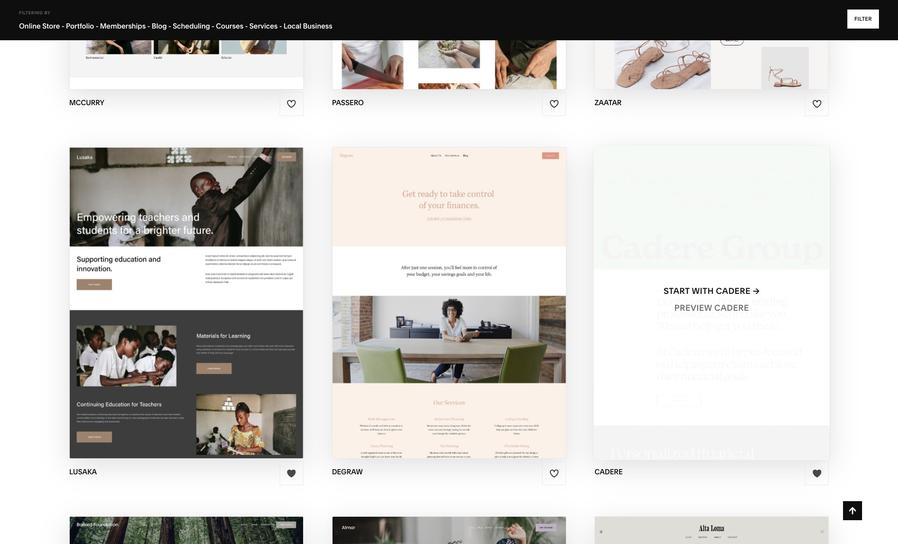 Task type: vqa. For each thing, say whether or not it's contained in the screenshot.
Squarespace Logo 'link'
no



Task type: locate. For each thing, give the bounding box(es) containing it.
- left courses
[[212, 22, 215, 30]]

2 horizontal spatial preview
[[675, 303, 713, 313]]

with up preview degraw
[[428, 286, 450, 296]]

1 horizontal spatial start
[[664, 286, 690, 296]]

-
[[62, 22, 64, 30], [96, 22, 98, 30], [147, 22, 150, 30], [169, 22, 171, 30], [212, 22, 215, 30], [245, 22, 248, 30], [279, 22, 282, 30]]

preview for preview degraw
[[410, 303, 448, 313]]

0 vertical spatial cadere
[[716, 286, 751, 296]]

zaatar
[[595, 98, 622, 107]]

2 start from the left
[[664, 286, 690, 296]]

- left blog
[[147, 22, 150, 30]]

start up preview cadere
[[664, 286, 690, 296]]

lusaka
[[189, 303, 224, 313], [69, 468, 97, 477]]

1 vertical spatial cadere
[[715, 303, 750, 313]]

1 horizontal spatial lusaka
[[189, 303, 224, 313]]

degraw inside button
[[452, 286, 490, 296]]

1 vertical spatial degraw
[[450, 303, 488, 313]]

1 with from the left
[[428, 286, 450, 296]]

memberships
[[100, 22, 146, 30]]

0 horizontal spatial lusaka
[[69, 468, 97, 477]]

filter
[[855, 16, 873, 22]]

2 with from the left
[[692, 286, 714, 296]]

1 preview from the left
[[149, 303, 187, 313]]

degraw
[[452, 286, 490, 296], [450, 303, 488, 313], [332, 468, 363, 477]]

0 horizontal spatial start
[[400, 286, 426, 296]]

- left local
[[279, 22, 282, 30]]

start for preview cadere
[[664, 286, 690, 296]]

cadere image
[[594, 146, 830, 461]]

1 horizontal spatial with
[[692, 286, 714, 296]]

- right store
[[62, 22, 64, 30]]

2 vertical spatial degraw
[[332, 468, 363, 477]]

0 vertical spatial degraw
[[452, 286, 490, 296]]

6 - from the left
[[245, 22, 248, 30]]

services
[[250, 22, 278, 30]]

7 - from the left
[[279, 22, 282, 30]]

blog
[[152, 22, 167, 30]]

cadere inside button
[[716, 286, 751, 296]]

1 horizontal spatial preview
[[410, 303, 448, 313]]

passero
[[332, 98, 364, 107]]

preview cadere link
[[675, 296, 750, 320]]

back to top image
[[848, 507, 858, 516]]

4 - from the left
[[169, 22, 171, 30]]

online store - portfolio - memberships - blog - scheduling - courses - services - local business
[[19, 22, 333, 30]]

by
[[44, 10, 50, 15]]

with
[[428, 286, 450, 296], [692, 286, 714, 296]]

start
[[400, 286, 426, 296], [664, 286, 690, 296]]

remove cadere from your favorites list image
[[813, 469, 822, 479]]

filtering by
[[19, 10, 50, 15]]

scheduling
[[173, 22, 210, 30]]

preview for preview cadere
[[675, 303, 713, 313]]

add passero to your favorites list image
[[550, 99, 559, 109]]

altaloma image
[[596, 517, 829, 545]]

start with degraw
[[400, 286, 490, 296]]

preview
[[149, 303, 187, 313], [410, 303, 448, 313], [675, 303, 713, 313]]

1 start from the left
[[400, 286, 426, 296]]

filter button
[[848, 10, 880, 29]]

add mccurry to your favorites list image
[[287, 99, 296, 109]]

with for cadere
[[692, 286, 714, 296]]

with up preview cadere
[[692, 286, 714, 296]]

preview cadere
[[675, 303, 750, 313]]

- right blog
[[169, 22, 171, 30]]

0 horizontal spatial preview
[[149, 303, 187, 313]]

filtering
[[19, 10, 43, 15]]

3 preview from the left
[[675, 303, 713, 313]]

mccurry
[[69, 98, 104, 107]]

cadere
[[716, 286, 751, 296], [715, 303, 750, 313], [595, 468, 623, 477]]

bailard image
[[70, 517, 303, 545]]

2 - from the left
[[96, 22, 98, 30]]

2 preview from the left
[[410, 303, 448, 313]]

1 - from the left
[[62, 22, 64, 30]]

degraw image
[[333, 148, 566, 459]]

zaatar image
[[596, 0, 829, 89]]

0 horizontal spatial with
[[428, 286, 450, 296]]

start up preview degraw
[[400, 286, 426, 296]]

- right portfolio
[[96, 22, 98, 30]]

add zaatar to your favorites list image
[[813, 99, 822, 109]]

- right courses
[[245, 22, 248, 30]]

0 vertical spatial lusaka
[[189, 303, 224, 313]]

portfolio
[[66, 22, 94, 30]]



Task type: describe. For each thing, give the bounding box(es) containing it.
start with cadere
[[664, 286, 751, 296]]

2 vertical spatial cadere
[[595, 468, 623, 477]]

start with degraw button
[[400, 279, 499, 303]]

local
[[284, 22, 302, 30]]

courses
[[216, 22, 244, 30]]

almar image
[[333, 517, 566, 545]]

online
[[19, 22, 41, 30]]

5 - from the left
[[212, 22, 215, 30]]

preview degraw
[[410, 303, 488, 313]]

1 vertical spatial lusaka
[[69, 468, 97, 477]]

3 - from the left
[[147, 22, 150, 30]]

start with cadere button
[[664, 279, 760, 303]]

store
[[42, 22, 60, 30]]

preview lusaka
[[149, 303, 224, 313]]

preview for preview lusaka
[[149, 303, 187, 313]]

business
[[303, 22, 333, 30]]

with for degraw
[[428, 286, 450, 296]]

passero image
[[333, 0, 566, 89]]

start for preview degraw
[[400, 286, 426, 296]]

mccurry image
[[70, 0, 303, 89]]

preview lusaka link
[[149, 296, 224, 320]]

add degraw to your favorites list image
[[550, 469, 559, 479]]

lusaka image
[[70, 148, 303, 459]]

preview degraw link
[[410, 296, 488, 320]]

remove lusaka from your favorites list image
[[287, 469, 296, 479]]



